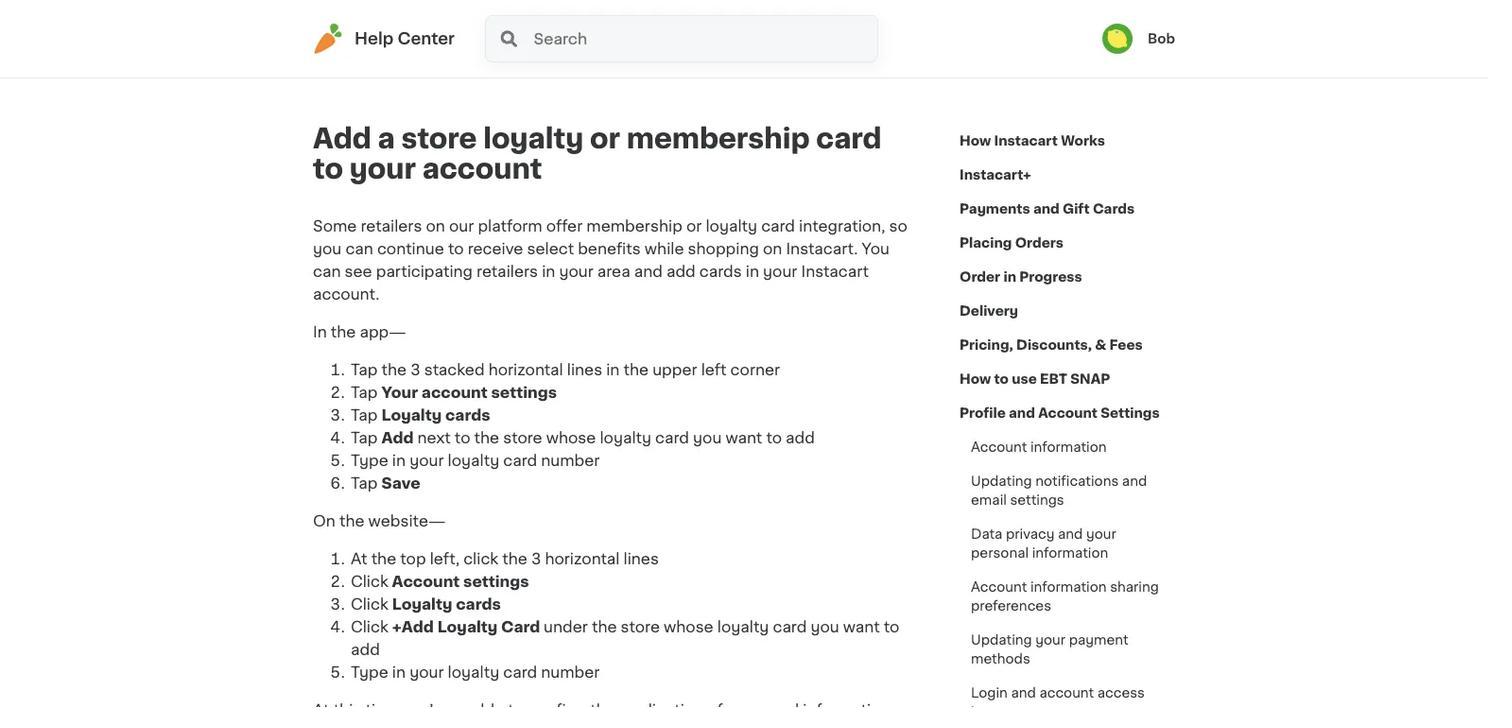 Task type: vqa. For each thing, say whether or not it's contained in the screenshot.
BY
no



Task type: locate. For each thing, give the bounding box(es) containing it.
and left 'gift'
[[1033, 202, 1060, 216]]

information down the data privacy and your personal information link
[[1031, 581, 1107, 594]]

2 horizontal spatial add
[[786, 430, 815, 445]]

0 vertical spatial add
[[313, 125, 371, 152]]

retailers up continue
[[361, 218, 422, 234]]

cards
[[1093, 202, 1135, 216]]

0 horizontal spatial or
[[590, 125, 620, 152]]

store
[[401, 125, 477, 152], [503, 430, 542, 445], [621, 619, 660, 635]]

account up our
[[423, 156, 542, 183]]

1 vertical spatial add
[[382, 430, 414, 445]]

how for how instacart works
[[960, 134, 991, 148]]

the up your
[[382, 362, 407, 377]]

and down while
[[634, 264, 663, 279]]

the right under
[[592, 619, 617, 635]]

account up preferences
[[971, 581, 1027, 594]]

1 vertical spatial instacart
[[801, 264, 869, 279]]

email
[[971, 494, 1007, 507]]

can
[[346, 241, 373, 256], [313, 264, 341, 279]]

placing orders
[[960, 236, 1064, 250]]

0 vertical spatial horizontal
[[489, 362, 563, 377]]

the right next
[[474, 430, 499, 445]]

notifications
[[1036, 475, 1119, 488]]

how to use ebt snap
[[960, 373, 1111, 386]]

your down +add
[[410, 665, 444, 680]]

1 horizontal spatial want
[[843, 619, 880, 635]]

2 number from the top
[[541, 665, 600, 680]]

updating inside updating your payment methods
[[971, 634, 1032, 647]]

1 vertical spatial horizontal
[[545, 551, 620, 566]]

receive
[[468, 241, 523, 256]]

0 vertical spatial number
[[541, 453, 600, 468]]

account inside login and account access issues
[[1040, 687, 1094, 700]]

cards up "click +add loyalty card"
[[456, 597, 501, 612]]

the
[[331, 324, 356, 339], [382, 362, 407, 377], [624, 362, 649, 377], [474, 430, 499, 445], [339, 513, 365, 529], [371, 551, 396, 566], [502, 551, 528, 566], [592, 619, 617, 635]]

1 vertical spatial settings
[[1010, 494, 1065, 507]]

1 vertical spatial cards
[[445, 408, 490, 423]]

2 vertical spatial settings
[[463, 574, 529, 589]]

1 vertical spatial add
[[786, 430, 815, 445]]

information up account information sharing preferences link
[[1032, 547, 1109, 560]]

1 vertical spatial loyalty
[[392, 597, 452, 612]]

1 horizontal spatial add
[[667, 264, 696, 279]]

store inside add a store loyalty or membership card to your account
[[401, 125, 477, 152]]

can up account.
[[313, 264, 341, 279]]

0 horizontal spatial want
[[726, 430, 763, 445]]

to inside some retailers on our platform offer membership or loyalty card integration, so you can continue to receive select benefits while shopping on instacart. you can see participating retailers in your area and add cards in your instacart account.
[[448, 241, 464, 256]]

updating up email
[[971, 475, 1032, 488]]

profile
[[960, 407, 1006, 420]]

settings inside updating notifications and email settings
[[1010, 494, 1065, 507]]

on
[[426, 218, 445, 234], [763, 241, 782, 256]]

3 tap from the top
[[351, 408, 378, 423]]

can up "see"
[[346, 241, 373, 256]]

0 horizontal spatial on
[[426, 218, 445, 234]]

1 vertical spatial or
[[687, 218, 702, 234]]

use
[[1012, 373, 1037, 386]]

select
[[527, 241, 574, 256]]

account information
[[971, 441, 1107, 454]]

3
[[411, 362, 421, 377], [531, 551, 541, 566]]

under
[[544, 619, 588, 635]]

store for add
[[401, 125, 477, 152]]

1 vertical spatial information
[[1032, 547, 1109, 560]]

0 vertical spatial information
[[1031, 441, 1107, 454]]

in left the upper
[[606, 362, 620, 377]]

0 vertical spatial retailers
[[361, 218, 422, 234]]

0 vertical spatial settings
[[491, 385, 557, 400]]

1 vertical spatial retailers
[[477, 264, 538, 279]]

0 vertical spatial cards
[[700, 264, 742, 279]]

and right privacy
[[1058, 528, 1083, 541]]

the right on on the bottom left of the page
[[339, 513, 365, 529]]

add inside add a store loyalty or membership card to your account
[[313, 125, 371, 152]]

gift
[[1063, 202, 1090, 216]]

0 vertical spatial updating
[[971, 475, 1032, 488]]

0 horizontal spatial 3
[[411, 362, 421, 377]]

number inside tap the 3 stacked horizontal lines in the upper left corner tap your account settings tap loyalty cards tap add next to the store whose loyalty card you want to add type in your loyalty card number tap save
[[541, 453, 600, 468]]

account down updating your payment methods "link" on the right bottom of page
[[1040, 687, 1094, 700]]

account information sharing preferences
[[971, 581, 1159, 613]]

updating for methods
[[971, 634, 1032, 647]]

type down "click +add loyalty card"
[[351, 665, 388, 680]]

loyalty up +add
[[392, 597, 452, 612]]

store inside under the store whose loyalty card you want to add
[[621, 619, 660, 635]]

0 horizontal spatial add
[[313, 125, 371, 152]]

0 vertical spatial lines
[[567, 362, 603, 377]]

1 vertical spatial number
[[541, 665, 600, 680]]

retailers
[[361, 218, 422, 234], [477, 264, 538, 279]]

1 vertical spatial on
[[763, 241, 782, 256]]

1 how from the top
[[960, 134, 991, 148]]

order in progress
[[960, 270, 1082, 284]]

placing orders link
[[960, 226, 1064, 260]]

cards down shopping
[[700, 264, 742, 279]]

under the store whose loyalty card you want to add
[[351, 619, 900, 657]]

0 vertical spatial type
[[351, 453, 388, 468]]

1 vertical spatial account
[[422, 385, 488, 400]]

1 horizontal spatial on
[[763, 241, 782, 256]]

1 vertical spatial click
[[351, 597, 388, 612]]

3 up your
[[411, 362, 421, 377]]

2 how from the top
[[960, 373, 991, 386]]

center
[[398, 31, 455, 47]]

1 type from the top
[[351, 453, 388, 468]]

1 vertical spatial you
[[693, 430, 722, 445]]

updating
[[971, 475, 1032, 488], [971, 634, 1032, 647]]

2 vertical spatial store
[[621, 619, 660, 635]]

payments and gift cards
[[960, 202, 1135, 216]]

your inside add a store loyalty or membership card to your account
[[350, 156, 416, 183]]

1 vertical spatial lines
[[624, 551, 659, 566]]

benefits
[[578, 241, 641, 256]]

0 horizontal spatial store
[[401, 125, 477, 152]]

so
[[889, 218, 908, 234]]

on right shopping
[[763, 241, 782, 256]]

lines inside at the top left, click the 3 horizontal lines click account settings click loyalty cards
[[624, 551, 659, 566]]

2 vertical spatial account
[[1040, 687, 1094, 700]]

1 vertical spatial whose
[[664, 619, 714, 635]]

1 vertical spatial updating
[[971, 634, 1032, 647]]

type up the save
[[351, 453, 388, 468]]

2 updating from the top
[[971, 634, 1032, 647]]

1 horizontal spatial or
[[687, 218, 702, 234]]

instacart.
[[786, 241, 858, 256]]

0 vertical spatial how
[[960, 134, 991, 148]]

0 vertical spatial you
[[313, 241, 342, 256]]

1 vertical spatial 3
[[531, 551, 541, 566]]

1 number from the top
[[541, 453, 600, 468]]

login and account access issues link
[[960, 676, 1175, 708]]

account down the profile
[[971, 441, 1027, 454]]

instacart image
[[313, 24, 343, 54]]

1 vertical spatial membership
[[587, 218, 683, 234]]

membership inside some retailers on our platform offer membership or loyalty card integration, so you can continue to receive select benefits while shopping on instacart. you can see participating retailers in your area and add cards in your instacart account.
[[587, 218, 683, 234]]

1 vertical spatial want
[[843, 619, 880, 635]]

account down 'stacked'
[[422, 385, 488, 400]]

0 horizontal spatial whose
[[546, 430, 596, 445]]

horizontal
[[489, 362, 563, 377], [545, 551, 620, 566]]

add inside under the store whose loyalty card you want to add
[[351, 642, 380, 657]]

order
[[960, 270, 1001, 284]]

0 vertical spatial on
[[426, 218, 445, 234]]

account down "top"
[[392, 574, 460, 589]]

0 vertical spatial store
[[401, 125, 477, 152]]

and inside login and account access issues
[[1011, 687, 1036, 700]]

corner
[[731, 362, 780, 377]]

cards
[[700, 264, 742, 279], [445, 408, 490, 423], [456, 597, 501, 612]]

account
[[1038, 407, 1098, 420], [971, 441, 1027, 454], [392, 574, 460, 589], [971, 581, 1027, 594]]

horizontal right 'stacked'
[[489, 362, 563, 377]]

2 vertical spatial information
[[1031, 581, 1107, 594]]

you inside some retailers on our platform offer membership or loyalty card integration, so you can continue to receive select benefits while shopping on instacart. you can see participating retailers in your area and add cards in your instacart account.
[[313, 241, 342, 256]]

participating
[[376, 264, 473, 279]]

2 horizontal spatial store
[[621, 619, 660, 635]]

1 tap from the top
[[351, 362, 378, 377]]

1 horizontal spatial can
[[346, 241, 373, 256]]

type
[[351, 453, 388, 468], [351, 665, 388, 680]]

methods
[[971, 653, 1031, 666]]

a
[[378, 125, 395, 152]]

information
[[1031, 441, 1107, 454], [1032, 547, 1109, 560], [1031, 581, 1107, 594]]

3 right click
[[531, 551, 541, 566]]

add left next
[[382, 430, 414, 445]]

you inside under the store whose loyalty card you want to add
[[811, 619, 839, 635]]

1 horizontal spatial store
[[503, 430, 542, 445]]

your down "updating notifications and email settings" link
[[1087, 528, 1117, 541]]

0 vertical spatial account
[[423, 156, 542, 183]]

tap
[[351, 362, 378, 377], [351, 385, 378, 400], [351, 408, 378, 423], [351, 430, 378, 445], [351, 476, 378, 491]]

shopping
[[688, 241, 759, 256]]

your down next
[[410, 453, 444, 468]]

store right under
[[621, 619, 660, 635]]

payment
[[1069, 634, 1129, 647]]

your down "a"
[[350, 156, 416, 183]]

horizontal up under
[[545, 551, 620, 566]]

login
[[971, 687, 1008, 700]]

pricing, discounts, & fees link
[[960, 328, 1143, 362]]

2 vertical spatial you
[[811, 619, 839, 635]]

0 vertical spatial whose
[[546, 430, 596, 445]]

0 vertical spatial can
[[346, 241, 373, 256]]

loyalty up type in your loyalty card number
[[438, 619, 498, 635]]

instacart up instacart+ link
[[994, 134, 1058, 148]]

updating your payment methods link
[[960, 623, 1175, 676]]

0 horizontal spatial add
[[351, 642, 380, 657]]

loyalty down your
[[382, 408, 442, 423]]

0 vertical spatial 3
[[411, 362, 421, 377]]

offer
[[546, 218, 583, 234]]

1 horizontal spatial retailers
[[477, 264, 538, 279]]

account
[[423, 156, 542, 183], [422, 385, 488, 400], [1040, 687, 1094, 700]]

0 vertical spatial click
[[351, 574, 388, 589]]

some
[[313, 218, 357, 234]]

account.
[[313, 287, 380, 302]]

your down "account information sharing preferences"
[[1036, 634, 1066, 647]]

and right notifications
[[1122, 475, 1147, 488]]

updating inside updating notifications and email settings
[[971, 475, 1032, 488]]

retailers down receive
[[477, 264, 538, 279]]

settings
[[491, 385, 557, 400], [1010, 494, 1065, 507], [463, 574, 529, 589]]

0 vertical spatial add
[[667, 264, 696, 279]]

information up notifications
[[1031, 441, 1107, 454]]

1 horizontal spatial whose
[[664, 619, 714, 635]]

updating up methods
[[971, 634, 1032, 647]]

placing
[[960, 236, 1012, 250]]

or
[[590, 125, 620, 152], [687, 218, 702, 234]]

store right "a"
[[401, 125, 477, 152]]

2 vertical spatial click
[[351, 619, 388, 635]]

add left "a"
[[313, 125, 371, 152]]

lines
[[567, 362, 603, 377], [624, 551, 659, 566]]

lines left the upper
[[567, 362, 603, 377]]

loyalty inside some retailers on our platform offer membership or loyalty card integration, so you can continue to receive select benefits while shopping on instacart. you can see participating retailers in your area and add cards in your instacart account.
[[706, 218, 758, 234]]

and inside updating notifications and email settings
[[1122, 475, 1147, 488]]

information for account information
[[1031, 441, 1107, 454]]

stacked
[[424, 362, 485, 377]]

in up the save
[[392, 453, 406, 468]]

2 vertical spatial cards
[[456, 597, 501, 612]]

issues
[[971, 705, 1013, 708]]

lines inside tap the 3 stacked horizontal lines in the upper left corner tap your account settings tap loyalty cards tap add next to the store whose loyalty card you want to add type in your loyalty card number tap save
[[567, 362, 603, 377]]

to inside under the store whose loyalty card you want to add
[[884, 619, 900, 635]]

and
[[1033, 202, 1060, 216], [634, 264, 663, 279], [1009, 407, 1035, 420], [1122, 475, 1147, 488], [1058, 528, 1083, 541], [1011, 687, 1036, 700]]

1 vertical spatial store
[[503, 430, 542, 445]]

how up the profile
[[960, 373, 991, 386]]

information inside "account information sharing preferences"
[[1031, 581, 1107, 594]]

to
[[313, 156, 343, 183], [448, 241, 464, 256], [994, 373, 1009, 386], [455, 430, 470, 445], [766, 430, 782, 445], [884, 619, 900, 635]]

0 vertical spatial instacart
[[994, 134, 1058, 148]]

0 horizontal spatial lines
[[567, 362, 603, 377]]

number
[[541, 453, 600, 468], [541, 665, 600, 680]]

card
[[816, 125, 882, 152], [761, 218, 795, 234], [655, 430, 689, 445], [503, 453, 537, 468], [773, 619, 807, 635], [503, 665, 537, 680]]

instacart down instacart.
[[801, 264, 869, 279]]

1 vertical spatial can
[[313, 264, 341, 279]]

store right next
[[503, 430, 542, 445]]

0 vertical spatial membership
[[627, 125, 810, 152]]

loyalty
[[382, 408, 442, 423], [392, 597, 452, 612], [438, 619, 498, 635]]

0 vertical spatial or
[[590, 125, 620, 152]]

2 vertical spatial add
[[351, 642, 380, 657]]

cards inside some retailers on our platform offer membership or loyalty card integration, so you can continue to receive select benefits while shopping on instacart. you can see participating retailers in your area and add cards in your instacart account.
[[700, 264, 742, 279]]

save
[[382, 476, 420, 491]]

0 horizontal spatial you
[[313, 241, 342, 256]]

lines up under the store whose loyalty card you want to add
[[624, 551, 659, 566]]

card inside add a store loyalty or membership card to your account
[[816, 125, 882, 152]]

on left our
[[426, 218, 445, 234]]

0 horizontal spatial can
[[313, 264, 341, 279]]

how for how to use ebt snap
[[960, 373, 991, 386]]

cards inside at the top left, click the 3 horizontal lines click account settings click loyalty cards
[[456, 597, 501, 612]]

add inside tap the 3 stacked horizontal lines in the upper left corner tap your account settings tap loyalty cards tap add next to the store whose loyalty card you want to add type in your loyalty card number tap save
[[382, 430, 414, 445]]

1 vertical spatial type
[[351, 665, 388, 680]]

0 horizontal spatial instacart
[[801, 264, 869, 279]]

whose
[[546, 430, 596, 445], [664, 619, 714, 635]]

0 vertical spatial want
[[726, 430, 763, 445]]

1 updating from the top
[[971, 475, 1032, 488]]

whose inside tap the 3 stacked horizontal lines in the upper left corner tap your account settings tap loyalty cards tap add next to the store whose loyalty card you want to add type in your loyalty card number tap save
[[546, 430, 596, 445]]

how up the instacart+
[[960, 134, 991, 148]]

1 horizontal spatial lines
[[624, 551, 659, 566]]

1 horizontal spatial you
[[693, 430, 722, 445]]

our
[[449, 218, 474, 234]]

0 vertical spatial loyalty
[[382, 408, 442, 423]]

1 horizontal spatial 3
[[531, 551, 541, 566]]

1 horizontal spatial add
[[382, 430, 414, 445]]

cards up next
[[445, 408, 490, 423]]

and right login at the right bottom of page
[[1011, 687, 1036, 700]]

2 horizontal spatial you
[[811, 619, 839, 635]]

1 vertical spatial how
[[960, 373, 991, 386]]



Task type: describe. For each thing, give the bounding box(es) containing it.
on
[[313, 513, 336, 529]]

ebt
[[1040, 373, 1068, 386]]

works
[[1061, 134, 1105, 148]]

orders
[[1015, 236, 1064, 250]]

+add
[[392, 619, 434, 635]]

or inside some retailers on our platform offer membership or loyalty card integration, so you can continue to receive select benefits while shopping on instacart. you can see participating retailers in your area and add cards in your instacart account.
[[687, 218, 702, 234]]

profile and account settings link
[[960, 396, 1160, 430]]

instacart+ link
[[960, 158, 1031, 192]]

and inside the data privacy and your personal information
[[1058, 528, 1083, 541]]

how instacart works link
[[960, 124, 1105, 158]]

Search search field
[[532, 16, 878, 61]]

delivery link
[[960, 294, 1019, 328]]

settings inside at the top left, click the 3 horizontal lines click account settings click loyalty cards
[[463, 574, 529, 589]]

2 type from the top
[[351, 665, 388, 680]]

updating notifications and email settings link
[[960, 464, 1175, 517]]

want inside under the store whose loyalty card you want to add
[[843, 619, 880, 635]]

payments
[[960, 202, 1030, 216]]

your
[[382, 385, 418, 400]]

account inside at the top left, click the 3 horizontal lines click account settings click loyalty cards
[[392, 574, 460, 589]]

delivery
[[960, 305, 1019, 318]]

your down select
[[559, 264, 594, 279]]

or inside add a store loyalty or membership card to your account
[[590, 125, 620, 152]]

account down the ebt
[[1038, 407, 1098, 420]]

to inside how to use ebt snap link
[[994, 373, 1009, 386]]

and inside some retailers on our platform offer membership or loyalty card integration, so you can continue to receive select benefits while shopping on instacart. you can see participating retailers in your area and add cards in your instacart account.
[[634, 264, 663, 279]]

upper
[[653, 362, 697, 377]]

help center link
[[313, 24, 455, 54]]

4 tap from the top
[[351, 430, 378, 445]]

settings
[[1101, 407, 1160, 420]]

you
[[862, 241, 890, 256]]

want inside tap the 3 stacked horizontal lines in the upper left corner tap your account settings tap loyalty cards tap add next to the store whose loyalty card you want to add type in your loyalty card number tap save
[[726, 430, 763, 445]]

privacy
[[1006, 528, 1055, 541]]

instacart+
[[960, 168, 1031, 182]]

while
[[645, 241, 684, 256]]

continue
[[377, 241, 444, 256]]

help
[[355, 31, 394, 47]]

card
[[501, 619, 540, 635]]

your down instacart.
[[763, 264, 798, 279]]

0 horizontal spatial retailers
[[361, 218, 422, 234]]

click
[[464, 551, 499, 566]]

loyalty inside under the store whose loyalty card you want to add
[[718, 619, 769, 635]]

horizontal inside at the top left, click the 3 horizontal lines click account settings click loyalty cards
[[545, 551, 620, 566]]

cards inside tap the 3 stacked horizontal lines in the upper left corner tap your account settings tap loyalty cards tap add next to the store whose loyalty card you want to add type in your loyalty card number tap save
[[445, 408, 490, 423]]

app—
[[360, 324, 406, 339]]

integration,
[[799, 218, 885, 234]]

platform
[[478, 218, 542, 234]]

3 inside at the top left, click the 3 horizontal lines click account settings click loyalty cards
[[531, 551, 541, 566]]

in the app—
[[313, 324, 406, 339]]

profile and account settings
[[960, 407, 1160, 420]]

updating your payment methods
[[971, 634, 1129, 666]]

click +add loyalty card
[[351, 619, 544, 635]]

settings inside tap the 3 stacked horizontal lines in the upper left corner tap your account settings tap loyalty cards tap add next to the store whose loyalty card you want to add type in your loyalty card number tap save
[[491, 385, 557, 400]]

in down +add
[[392, 665, 406, 680]]

at
[[351, 551, 367, 566]]

the left the upper
[[624, 362, 649, 377]]

account inside "account information sharing preferences"
[[971, 581, 1027, 594]]

at the top left, click the 3 horizontal lines click account settings click loyalty cards
[[351, 551, 659, 612]]

left,
[[430, 551, 460, 566]]

type in your loyalty card number
[[351, 665, 600, 680]]

add inside tap the 3 stacked horizontal lines in the upper left corner tap your account settings tap loyalty cards tap add next to the store whose loyalty card you want to add type in your loyalty card number tap save
[[786, 430, 815, 445]]

horizontal inside tap the 3 stacked horizontal lines in the upper left corner tap your account settings tap loyalty cards tap add next to the store whose loyalty card you want to add type in your loyalty card number tap save
[[489, 362, 563, 377]]

personal
[[971, 547, 1029, 560]]

area
[[598, 264, 630, 279]]

bob
[[1148, 32, 1175, 45]]

&
[[1095, 339, 1107, 352]]

add inside some retailers on our platform offer membership or loyalty card integration, so you can continue to receive select benefits while shopping on instacart. you can see participating retailers in your area and add cards in your instacart account.
[[667, 264, 696, 279]]

in right order
[[1004, 270, 1017, 284]]

information for account information sharing preferences
[[1031, 581, 1107, 594]]

membership inside add a store loyalty or membership card to your account
[[627, 125, 810, 152]]

next
[[417, 430, 451, 445]]

the right at
[[371, 551, 396, 566]]

pricing,
[[960, 339, 1014, 352]]

some retailers on our platform offer membership or loyalty card integration, so you can continue to receive select benefits while shopping on instacart. you can see participating retailers in your area and add cards in your instacart account.
[[313, 218, 908, 302]]

how to use ebt snap link
[[960, 362, 1111, 396]]

loyalty inside at the top left, click the 3 horizontal lines click account settings click loyalty cards
[[392, 597, 452, 612]]

card inside some retailers on our platform offer membership or loyalty card integration, so you can continue to receive select benefits while shopping on instacart. you can see participating retailers in your area and add cards in your instacart account.
[[761, 218, 795, 234]]

left
[[701, 362, 727, 377]]

your inside updating your payment methods
[[1036, 634, 1066, 647]]

card inside under the store whose loyalty card you want to add
[[773, 619, 807, 635]]

in down select
[[542, 264, 555, 279]]

loyalty inside add a store loyalty or membership card to your account
[[483, 125, 584, 152]]

sharing
[[1110, 581, 1159, 594]]

snap
[[1071, 373, 1111, 386]]

payments and gift cards link
[[960, 192, 1135, 226]]

the right in
[[331, 324, 356, 339]]

login and account access issues
[[971, 687, 1145, 708]]

account information link
[[960, 430, 1118, 464]]

tap the 3 stacked horizontal lines in the upper left corner tap your account settings tap loyalty cards tap add next to the store whose loyalty card you want to add type in your loyalty card number tap save
[[351, 362, 815, 491]]

preferences
[[971, 600, 1052, 613]]

5 tap from the top
[[351, 476, 378, 491]]

2 vertical spatial loyalty
[[438, 619, 498, 635]]

bob link
[[1103, 24, 1175, 54]]

the right click
[[502, 551, 528, 566]]

on the website—
[[313, 513, 446, 529]]

whose inside under the store whose loyalty card you want to add
[[664, 619, 714, 635]]

order in progress link
[[960, 260, 1082, 294]]

discounts,
[[1017, 339, 1092, 352]]

1 click from the top
[[351, 574, 388, 589]]

see
[[345, 264, 372, 279]]

help center
[[355, 31, 455, 47]]

2 tap from the top
[[351, 385, 378, 400]]

access
[[1098, 687, 1145, 700]]

progress
[[1020, 270, 1082, 284]]

and down use
[[1009, 407, 1035, 420]]

the inside under the store whose loyalty card you want to add
[[592, 619, 617, 635]]

in down shopping
[[746, 264, 759, 279]]

information inside the data privacy and your personal information
[[1032, 547, 1109, 560]]

account inside tap the 3 stacked horizontal lines in the upper left corner tap your account settings tap loyalty cards tap add next to the store whose loyalty card you want to add type in your loyalty card number tap save
[[422, 385, 488, 400]]

how instacart works
[[960, 134, 1105, 148]]

account information sharing preferences link
[[960, 570, 1175, 623]]

your inside tap the 3 stacked horizontal lines in the upper left corner tap your account settings tap loyalty cards tap add next to the store whose loyalty card you want to add type in your loyalty card number tap save
[[410, 453, 444, 468]]

2 click from the top
[[351, 597, 388, 612]]

store inside tap the 3 stacked horizontal lines in the upper left corner tap your account settings tap loyalty cards tap add next to the store whose loyalty card you want to add type in your loyalty card number tap save
[[503, 430, 542, 445]]

top
[[400, 551, 426, 566]]

instacart inside some retailers on our platform offer membership or loyalty card integration, so you can continue to receive select benefits while shopping on instacart. you can see participating retailers in your area and add cards in your instacart account.
[[801, 264, 869, 279]]

to inside add a store loyalty or membership card to your account
[[313, 156, 343, 183]]

3 inside tap the 3 stacked horizontal lines in the upper left corner tap your account settings tap loyalty cards tap add next to the store whose loyalty card you want to add type in your loyalty card number tap save
[[411, 362, 421, 377]]

data privacy and your personal information
[[971, 528, 1117, 560]]

user avatar image
[[1103, 24, 1133, 54]]

loyalty inside tap the 3 stacked horizontal lines in the upper left corner tap your account settings tap loyalty cards tap add next to the store whose loyalty card you want to add type in your loyalty card number tap save
[[382, 408, 442, 423]]

updating for email
[[971, 475, 1032, 488]]

fees
[[1110, 339, 1143, 352]]

store for under
[[621, 619, 660, 635]]

type inside tap the 3 stacked horizontal lines in the upper left corner tap your account settings tap loyalty cards tap add next to the store whose loyalty card you want to add type in your loyalty card number tap save
[[351, 453, 388, 468]]

data
[[971, 528, 1003, 541]]

your inside the data privacy and your personal information
[[1087, 528, 1117, 541]]

data privacy and your personal information link
[[960, 517, 1175, 570]]

1 horizontal spatial instacart
[[994, 134, 1058, 148]]

website—
[[368, 513, 446, 529]]

3 click from the top
[[351, 619, 388, 635]]

account inside add a store loyalty or membership card to your account
[[423, 156, 542, 183]]

you inside tap the 3 stacked horizontal lines in the upper left corner tap your account settings tap loyalty cards tap add next to the store whose loyalty card you want to add type in your loyalty card number tap save
[[693, 430, 722, 445]]



